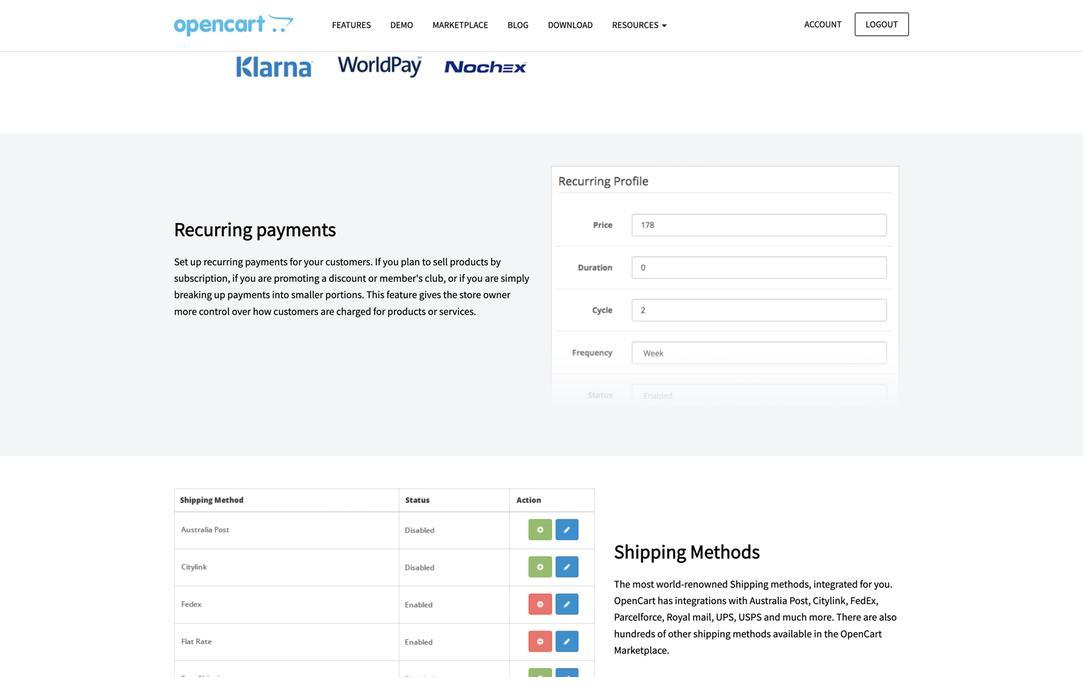 Task type: locate. For each thing, give the bounding box(es) containing it.
you
[[383, 255, 399, 268], [240, 272, 256, 285], [467, 272, 483, 285]]

smaller
[[291, 289, 323, 301]]

1 horizontal spatial if
[[460, 272, 465, 285]]

renowned
[[685, 578, 729, 591]]

features link
[[323, 14, 381, 36]]

promoting
[[274, 272, 320, 285]]

up right set
[[190, 255, 202, 268]]

post,
[[790, 595, 811, 607]]

payments up your in the top of the page
[[256, 217, 336, 241]]

are inside the most world-renowned shipping methods, integrated for you. opencart has integrations with australia post, citylink, fedex, parcelforce, royal mail, ups, usps and much more. there are also hundreds of other shipping methods available in the opencart marketplace.
[[864, 611, 878, 624]]

you up store
[[467, 272, 483, 285]]

you down recurring
[[240, 272, 256, 285]]

a
[[322, 272, 327, 285]]

1 vertical spatial shipping
[[731, 578, 769, 591]]

opencart down there
[[841, 628, 883, 641]]

payment gateways image
[[174, 0, 590, 102]]

0 vertical spatial opencart
[[615, 595, 656, 607]]

are down portions.
[[321, 305, 335, 318]]

2 vertical spatial for
[[861, 578, 873, 591]]

blog link
[[498, 14, 539, 36]]

0 vertical spatial the
[[444, 289, 458, 301]]

logout
[[866, 18, 899, 30]]

features
[[332, 19, 371, 31]]

fedex,
[[851, 595, 879, 607]]

or
[[368, 272, 378, 285], [448, 272, 457, 285], [428, 305, 437, 318]]

1 vertical spatial up
[[214, 289, 225, 301]]

world-
[[657, 578, 685, 591]]

are down fedex,
[[864, 611, 878, 624]]

shipping
[[694, 628, 731, 641]]

products
[[450, 255, 489, 268], [388, 305, 426, 318]]

blog
[[508, 19, 529, 31]]

shipping
[[615, 540, 687, 564], [731, 578, 769, 591]]

the most world-renowned shipping methods, integrated for you. opencart has integrations with australia post, citylink, fedex, parcelforce, royal mail, ups, usps and much more. there are also hundreds of other shipping methods available in the opencart marketplace.
[[615, 578, 898, 657]]

or right club,
[[448, 272, 457, 285]]

0 horizontal spatial opencart
[[615, 595, 656, 607]]

2 horizontal spatial or
[[448, 272, 457, 285]]

payments up promoting
[[245, 255, 288, 268]]

you right if
[[383, 255, 399, 268]]

if
[[232, 272, 238, 285], [460, 272, 465, 285]]

0 horizontal spatial you
[[240, 272, 256, 285]]

the inside set up recurring payments for your customers. if you plan to sell products by subscription, if you are promoting a discount or member's club, or if you are simply breaking up payments into smaller portions. this feature gives the store owner more control over how customers are charged for products or services.
[[444, 289, 458, 301]]

2 horizontal spatial for
[[861, 578, 873, 591]]

by
[[491, 255, 501, 268]]

for up fedex,
[[861, 578, 873, 591]]

gives
[[419, 289, 441, 301]]

1 vertical spatial opencart
[[841, 628, 883, 641]]

shipping inside the most world-renowned shipping methods, integrated for you. opencart has integrations with australia post, citylink, fedex, parcelforce, royal mail, ups, usps and much more. there are also hundreds of other shipping methods available in the opencart marketplace.
[[731, 578, 769, 591]]

0 vertical spatial payments
[[256, 217, 336, 241]]

the up services.
[[444, 289, 458, 301]]

for
[[290, 255, 302, 268], [374, 305, 386, 318], [861, 578, 873, 591]]

0 vertical spatial shipping
[[615, 540, 687, 564]]

simply
[[501, 272, 530, 285]]

into
[[272, 289, 289, 301]]

customers.
[[326, 255, 373, 268]]

0 horizontal spatial products
[[388, 305, 426, 318]]

store
[[460, 289, 481, 301]]

1 vertical spatial for
[[374, 305, 386, 318]]

discount
[[329, 272, 366, 285]]

1 vertical spatial the
[[825, 628, 839, 641]]

products left the by
[[450, 255, 489, 268]]

recurring payments image
[[552, 166, 900, 424]]

payments
[[256, 217, 336, 241], [245, 255, 288, 268], [228, 289, 270, 301]]

or up the this
[[368, 272, 378, 285]]

0 vertical spatial for
[[290, 255, 302, 268]]

the right in
[[825, 628, 839, 641]]

0 horizontal spatial up
[[190, 255, 202, 268]]

opencart
[[615, 595, 656, 607], [841, 628, 883, 641]]

are left promoting
[[258, 272, 272, 285]]

for down the this
[[374, 305, 386, 318]]

opencart up parcelforce,
[[615, 595, 656, 607]]

if up store
[[460, 272, 465, 285]]

are
[[258, 272, 272, 285], [485, 272, 499, 285], [321, 305, 335, 318], [864, 611, 878, 624]]

0 vertical spatial up
[[190, 255, 202, 268]]

also
[[880, 611, 898, 624]]

recurring payments
[[174, 217, 336, 241]]

1 vertical spatial payments
[[245, 255, 288, 268]]

shipping up the with
[[731, 578, 769, 591]]

0 horizontal spatial the
[[444, 289, 458, 301]]

methods
[[733, 628, 772, 641]]

up up control
[[214, 289, 225, 301]]

to
[[422, 255, 431, 268]]

the inside the most world-renowned shipping methods, integrated for you. opencart has integrations with australia post, citylink, fedex, parcelforce, royal mail, ups, usps and much more. there are also hundreds of other shipping methods available in the opencart marketplace.
[[825, 628, 839, 641]]

up
[[190, 255, 202, 268], [214, 289, 225, 301]]

1 horizontal spatial for
[[374, 305, 386, 318]]

0 vertical spatial products
[[450, 255, 489, 268]]

or down gives
[[428, 305, 437, 318]]

download link
[[539, 14, 603, 36]]

recurring
[[204, 255, 243, 268]]

control
[[199, 305, 230, 318]]

integrations
[[675, 595, 727, 607]]

how
[[253, 305, 272, 318]]

in
[[815, 628, 823, 641]]

set
[[174, 255, 188, 268]]

account
[[805, 18, 842, 30]]

demo link
[[381, 14, 423, 36]]

the
[[444, 289, 458, 301], [825, 628, 839, 641]]

2 if from the left
[[460, 272, 465, 285]]

account link
[[794, 13, 853, 36]]

resources
[[613, 19, 661, 31]]

club,
[[425, 272, 446, 285]]

are down the by
[[485, 272, 499, 285]]

if down recurring
[[232, 272, 238, 285]]

integrated
[[814, 578, 858, 591]]

methods,
[[771, 578, 812, 591]]

1 horizontal spatial shipping
[[731, 578, 769, 591]]

shipping up most
[[615, 540, 687, 564]]

1 horizontal spatial the
[[825, 628, 839, 641]]

0 horizontal spatial if
[[232, 272, 238, 285]]

products down feature at the left of the page
[[388, 305, 426, 318]]

for up promoting
[[290, 255, 302, 268]]

payments up over
[[228, 289, 270, 301]]

1 horizontal spatial opencart
[[841, 628, 883, 641]]



Task type: describe. For each thing, give the bounding box(es) containing it.
sell
[[433, 255, 448, 268]]

member's
[[380, 272, 423, 285]]

breaking
[[174, 289, 212, 301]]

has
[[658, 595, 673, 607]]

logout link
[[855, 13, 910, 36]]

if
[[375, 255, 381, 268]]

and
[[764, 611, 781, 624]]

citylink,
[[813, 595, 849, 607]]

download
[[548, 19, 593, 31]]

marketplace link
[[423, 14, 498, 36]]

services.
[[439, 305, 477, 318]]

0 horizontal spatial shipping
[[615, 540, 687, 564]]

hundreds
[[615, 628, 656, 641]]

1 horizontal spatial products
[[450, 255, 489, 268]]

resources link
[[603, 14, 677, 36]]

most
[[633, 578, 655, 591]]

demo
[[391, 19, 414, 31]]

your
[[304, 255, 324, 268]]

1 horizontal spatial or
[[428, 305, 437, 318]]

set up recurring payments for your customers. if you plan to sell products by subscription, if you are promoting a discount or member's club, or if you are simply breaking up payments into smaller portions. this feature gives the store owner more control over how customers are charged for products or services.
[[174, 255, 530, 318]]

feature
[[387, 289, 417, 301]]

australia
[[750, 595, 788, 607]]

available
[[774, 628, 812, 641]]

1 horizontal spatial you
[[383, 255, 399, 268]]

2 vertical spatial payments
[[228, 289, 270, 301]]

shipping methods
[[615, 540, 761, 564]]

royal
[[667, 611, 691, 624]]

with
[[729, 595, 748, 607]]

portions.
[[326, 289, 365, 301]]

1 vertical spatial products
[[388, 305, 426, 318]]

1 horizontal spatial up
[[214, 289, 225, 301]]

0 horizontal spatial or
[[368, 272, 378, 285]]

there
[[837, 611, 862, 624]]

opencart - features image
[[174, 14, 294, 37]]

other
[[669, 628, 692, 641]]

0 horizontal spatial for
[[290, 255, 302, 268]]

marketplace
[[433, 19, 489, 31]]

owner
[[484, 289, 511, 301]]

over
[[232, 305, 251, 318]]

methods
[[691, 540, 761, 564]]

more.
[[810, 611, 835, 624]]

you.
[[875, 578, 893, 591]]

parcelforce,
[[615, 611, 665, 624]]

the
[[615, 578, 631, 591]]

mail,
[[693, 611, 714, 624]]

subscription,
[[174, 272, 230, 285]]

much
[[783, 611, 808, 624]]

customers
[[274, 305, 319, 318]]

plan
[[401, 255, 420, 268]]

shipping methods image
[[174, 489, 595, 677]]

this
[[367, 289, 385, 301]]

recurring
[[174, 217, 253, 241]]

for inside the most world-renowned shipping methods, integrated for you. opencart has integrations with australia post, citylink, fedex, parcelforce, royal mail, ups, usps and much more. there are also hundreds of other shipping methods available in the opencart marketplace.
[[861, 578, 873, 591]]

1 if from the left
[[232, 272, 238, 285]]

ups,
[[716, 611, 737, 624]]

usps
[[739, 611, 762, 624]]

marketplace.
[[615, 644, 670, 657]]

of
[[658, 628, 666, 641]]

more
[[174, 305, 197, 318]]

charged
[[337, 305, 372, 318]]

2 horizontal spatial you
[[467, 272, 483, 285]]



Task type: vqa. For each thing, say whether or not it's contained in the screenshot.
The Breaking
yes



